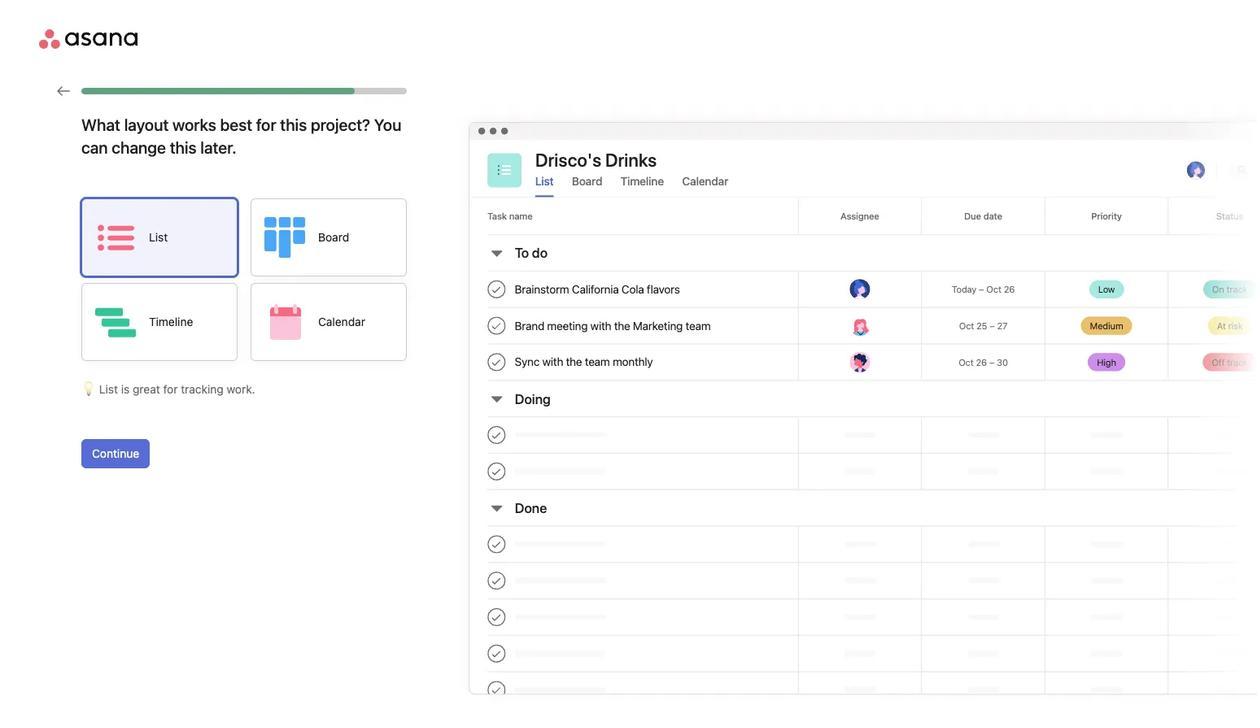 Task type: locate. For each thing, give the bounding box(es) containing it.
1 row from the top
[[488, 198, 1257, 234]]

0 vertical spatial calendar
[[682, 175, 728, 188]]

1 vertical spatial board
[[318, 230, 349, 244]]

0 vertical spatial the
[[614, 319, 630, 332]]

sync
[[515, 356, 540, 369]]

track inside 'cell'
[[1227, 284, 1248, 295]]

the inside cell
[[614, 319, 630, 332]]

timeline up the 💡 list is great for tracking work.
[[149, 315, 193, 329]]

today – oct 26
[[952, 284, 1015, 295]]

what
[[81, 116, 120, 134]]

1 horizontal spatial timeline
[[621, 175, 664, 188]]

the inside cell
[[566, 356, 582, 369]]

calendar
[[682, 175, 728, 188], [318, 315, 365, 329]]

– right today
[[979, 284, 984, 295]]

marketing
[[633, 319, 683, 332]]

2 horizontal spatial list
[[535, 175, 554, 188]]

1 horizontal spatial board
[[572, 175, 602, 188]]

7 row from the top
[[488, 635, 1257, 672]]

1 horizontal spatial with
[[591, 319, 612, 332]]

brand meeting with the marketing team cell
[[488, 308, 798, 344]]

1 vertical spatial the
[[566, 356, 582, 369]]

5 row from the top
[[488, 562, 1257, 599]]

the down meeting
[[566, 356, 582, 369]]

drisco's drinks
[[535, 149, 657, 171]]

0 vertical spatial board
[[572, 175, 602, 188]]

1 vertical spatial list
[[149, 230, 168, 244]]

brainstorm california cola flavors cell
[[488, 272, 798, 307]]

1 vertical spatial timeline
[[149, 315, 193, 329]]

to do
[[515, 245, 548, 261]]

team inside cell
[[686, 319, 711, 332]]

assignee
[[841, 211, 879, 221]]

0 horizontal spatial board
[[318, 230, 349, 244]]

tracking
[[181, 382, 224, 396]]

timeline
[[621, 175, 664, 188], [149, 315, 193, 329]]

1 vertical spatial oct
[[959, 321, 974, 331]]

the
[[614, 319, 630, 332], [566, 356, 582, 369]]

track right off
[[1227, 357, 1248, 368]]

team left monthly
[[585, 356, 610, 369]]

0 horizontal spatial calendar
[[318, 315, 365, 329]]

today
[[952, 284, 977, 295]]

– inside brand meeting with the marketing team row
[[990, 321, 995, 331]]

oct left "25"
[[959, 321, 974, 331]]

layout
[[124, 116, 169, 134]]

0 horizontal spatial 26
[[976, 357, 987, 368]]

0 vertical spatial track
[[1227, 284, 1248, 295]]

1 vertical spatial for
[[163, 382, 178, 396]]

1 horizontal spatial calendar
[[682, 175, 728, 188]]

0 horizontal spatial for
[[163, 382, 178, 396]]

works
[[172, 116, 216, 134]]

brand
[[515, 319, 545, 332]]

0 vertical spatial 26
[[1004, 284, 1015, 295]]

you
[[374, 116, 402, 134]]

continue
[[92, 447, 139, 461]]

for
[[256, 116, 276, 134], [163, 382, 178, 396]]

1 vertical spatial 26
[[976, 357, 987, 368]]

for left this
[[256, 116, 276, 134]]

1 vertical spatial –
[[990, 321, 995, 331]]

done
[[515, 500, 547, 516]]

team
[[686, 319, 711, 332], [585, 356, 610, 369]]

26
[[1004, 284, 1015, 295], [976, 357, 987, 368]]

1 vertical spatial with
[[542, 356, 563, 369]]

8 row from the top
[[488, 672, 1257, 708]]

3 row from the top
[[488, 453, 1257, 489]]

– inside sync with the team monthly row
[[990, 357, 995, 368]]

27
[[997, 321, 1008, 331]]

task name
[[488, 211, 533, 221]]

track
[[1227, 284, 1248, 295], [1227, 357, 1248, 368]]

for right the great
[[163, 382, 178, 396]]

can
[[81, 138, 108, 157]]

26 left the 30
[[976, 357, 987, 368]]

sync with the team monthly
[[515, 356, 653, 369]]

oct left the 30
[[959, 357, 974, 368]]

2 vertical spatial list
[[99, 382, 118, 396]]

meeting
[[547, 319, 588, 332]]

2 vertical spatial –
[[990, 357, 995, 368]]

1 vertical spatial team
[[585, 356, 610, 369]]

off track
[[1212, 357, 1248, 368]]

– left the 30
[[990, 357, 995, 368]]

sync with the team monthly cell
[[488, 345, 798, 380]]

for inside the what layout works best for this project? you can change this later.
[[256, 116, 276, 134]]

0 vertical spatial –
[[979, 284, 984, 295]]

change
[[112, 138, 166, 157]]

oct right today
[[987, 284, 1002, 295]]

2 vertical spatial oct
[[959, 357, 974, 368]]

best
[[220, 116, 252, 134]]

team right marketing
[[686, 319, 711, 332]]

0 horizontal spatial the
[[566, 356, 582, 369]]

0 horizontal spatial timeline
[[149, 315, 193, 329]]

board
[[572, 175, 602, 188], [318, 230, 349, 244]]

26 inside brainstorm california cola flavors row
[[1004, 284, 1015, 295]]

oct 25 – 27
[[959, 321, 1008, 331]]

cola
[[622, 283, 644, 296]]

– for sync with the team monthly
[[990, 357, 995, 368]]

timeline down drisco's drinks
[[621, 175, 664, 188]]

1 horizontal spatial 26
[[1004, 284, 1015, 295]]

with
[[591, 319, 612, 332], [542, 356, 563, 369]]

1 horizontal spatial team
[[686, 319, 711, 332]]

the left marketing
[[614, 319, 630, 332]]

0 vertical spatial with
[[591, 319, 612, 332]]

cell
[[488, 418, 798, 453], [798, 418, 921, 453], [921, 418, 1045, 453], [1045, 418, 1168, 453], [1168, 418, 1257, 453], [488, 454, 798, 489], [798, 454, 921, 489], [921, 454, 1045, 489], [1045, 454, 1168, 489], [1168, 454, 1257, 489], [488, 527, 798, 562], [798, 527, 921, 562], [921, 527, 1045, 562], [1045, 527, 1168, 562], [1168, 527, 1257, 562], [488, 564, 798, 599], [798, 564, 921, 599], [921, 564, 1045, 599], [1045, 564, 1168, 599], [1168, 564, 1257, 599], [488, 600, 798, 635], [798, 600, 921, 635], [921, 600, 1045, 635], [1045, 600, 1168, 635], [1168, 600, 1257, 635], [488, 636, 798, 672], [798, 636, 921, 672], [921, 636, 1045, 672], [1045, 636, 1168, 672], [1168, 636, 1257, 672], [488, 673, 798, 708], [798, 673, 921, 708], [921, 673, 1045, 708], [1045, 673, 1168, 708], [1168, 673, 1257, 708]]

oct inside brand meeting with the marketing team row
[[959, 321, 974, 331]]

1 vertical spatial track
[[1227, 357, 1248, 368]]

track right on
[[1227, 284, 1248, 295]]

1 horizontal spatial for
[[256, 116, 276, 134]]

done cell
[[488, 491, 556, 526]]

0 vertical spatial list
[[535, 175, 554, 188]]

6 row from the top
[[488, 599, 1257, 635]]

– left 27
[[990, 321, 995, 331]]

4 row from the top
[[488, 526, 1257, 562]]

row
[[488, 198, 1257, 234], [488, 417, 1257, 453], [488, 453, 1257, 489], [488, 526, 1257, 562], [488, 562, 1257, 599], [488, 599, 1257, 635], [488, 635, 1257, 672], [488, 672, 1257, 708]]

0 vertical spatial for
[[256, 116, 276, 134]]

with right meeting
[[591, 319, 612, 332]]

–
[[979, 284, 984, 295], [990, 321, 995, 331], [990, 357, 995, 368]]

0 horizontal spatial with
[[542, 356, 563, 369]]

26 inside sync with the team monthly row
[[976, 357, 987, 368]]

0 horizontal spatial team
[[585, 356, 610, 369]]

asana image
[[39, 29, 138, 49]]

0 vertical spatial team
[[686, 319, 711, 332]]

sync with the team monthly row
[[488, 344, 1257, 380]]

with right sync on the left of the page
[[542, 356, 563, 369]]

oct
[[987, 284, 1002, 295], [959, 321, 974, 331], [959, 357, 974, 368]]

26 up 27
[[1004, 284, 1015, 295]]

at
[[1217, 321, 1226, 331]]

off track cell
[[1168, 345, 1257, 380]]

list
[[535, 175, 554, 188], [149, 230, 168, 244], [99, 382, 118, 396]]

0 vertical spatial oct
[[987, 284, 1002, 295]]

1 horizontal spatial the
[[614, 319, 630, 332]]

oct inside sync with the team monthly row
[[959, 357, 974, 368]]

project?
[[311, 116, 370, 134]]

team inside cell
[[585, 356, 610, 369]]

to do cell
[[488, 235, 557, 271]]

0 vertical spatial timeline
[[621, 175, 664, 188]]

medium cell
[[1045, 308, 1168, 344]]

track inside cell
[[1227, 357, 1248, 368]]



Task type: vqa. For each thing, say whether or not it's contained in the screenshot.
Oct in the Brainstorm California Cola flavors 'row'
yes



Task type: describe. For each thing, give the bounding box(es) containing it.
for for this
[[256, 116, 276, 134]]

what layout works best for this project? you can change this later.
[[81, 116, 402, 157]]

doing
[[515, 391, 551, 407]]

low
[[1098, 284, 1115, 295]]

1 vertical spatial calendar
[[318, 315, 365, 329]]

at risk
[[1217, 321, 1243, 331]]

go back image
[[57, 85, 70, 98]]

at risk cell
[[1168, 308, 1257, 344]]

track for brainstorm california cola flavors
[[1227, 284, 1248, 295]]

💡 list is great for tracking work.
[[81, 382, 255, 396]]

due date
[[964, 211, 1003, 221]]

continue button
[[81, 439, 150, 469]]

listmulticoloricon image
[[498, 163, 511, 177]]

risk
[[1228, 321, 1243, 331]]

monthly
[[613, 356, 653, 369]]

on
[[1212, 284, 1224, 295]]

this
[[280, 116, 307, 134]]

oct for brand meeting with the marketing team
[[959, 321, 974, 331]]

doing cell
[[488, 381, 560, 417]]

with inside cell
[[542, 356, 563, 369]]

california
[[572, 283, 619, 296]]

– inside brainstorm california cola flavors row
[[979, 284, 984, 295]]

row containing task name
[[488, 198, 1257, 234]]

flavors
[[647, 283, 680, 296]]

on track cell
[[1168, 272, 1257, 307]]

30
[[997, 357, 1008, 368]]

this later.
[[170, 138, 236, 157]]

brand meeting with the marketing team
[[515, 319, 711, 332]]

high
[[1097, 357, 1116, 368]]

oct for sync with the team monthly
[[959, 357, 974, 368]]

brand meeting with the marketing team row
[[488, 307, 1257, 344]]

track for sync with the team monthly
[[1227, 357, 1248, 368]]

done table
[[469, 198, 1257, 723]]

medium
[[1090, 321, 1123, 331]]

25
[[977, 321, 987, 331]]

priority
[[1091, 211, 1122, 221]]

brainstorm california cola flavors
[[515, 283, 680, 296]]

with inside cell
[[591, 319, 612, 332]]

great
[[133, 382, 160, 396]]

is
[[121, 382, 130, 396]]

brainstorm california cola flavors row
[[488, 271, 1257, 307]]

work.
[[227, 382, 255, 396]]

oct inside brainstorm california cola flavors row
[[987, 284, 1002, 295]]

1 horizontal spatial list
[[149, 230, 168, 244]]

brainstorm
[[515, 283, 569, 296]]

oct 26 – 30
[[959, 357, 1008, 368]]

0 horizontal spatial list
[[99, 382, 118, 396]]

status
[[1216, 211, 1244, 221]]

💡
[[81, 382, 96, 396]]

low cell
[[1045, 272, 1168, 307]]

– for brand meeting with the marketing team
[[990, 321, 995, 331]]

for for tracking
[[163, 382, 178, 396]]

high cell
[[1045, 345, 1168, 380]]

on track
[[1212, 284, 1248, 295]]

off
[[1212, 357, 1225, 368]]

2 row from the top
[[488, 417, 1257, 453]]



